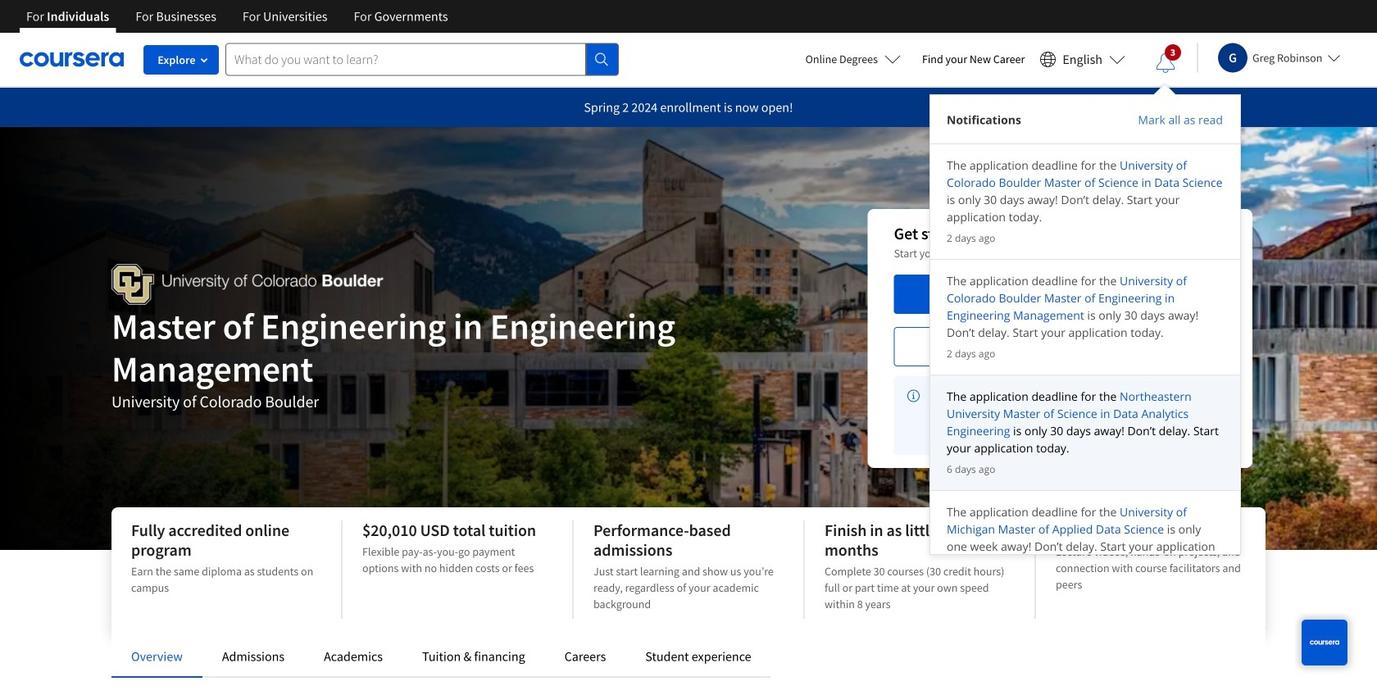 Task type: locate. For each thing, give the bounding box(es) containing it.
banner navigation
[[13, 0, 461, 33]]

What do you want to learn? text field
[[225, 43, 586, 76]]

university of colorado boulder logo image
[[111, 264, 383, 305]]

None search field
[[225, 43, 619, 76]]

coursera image
[[20, 46, 124, 72]]



Task type: vqa. For each thing, say whether or not it's contained in the screenshot.
BANNER navigation
yes



